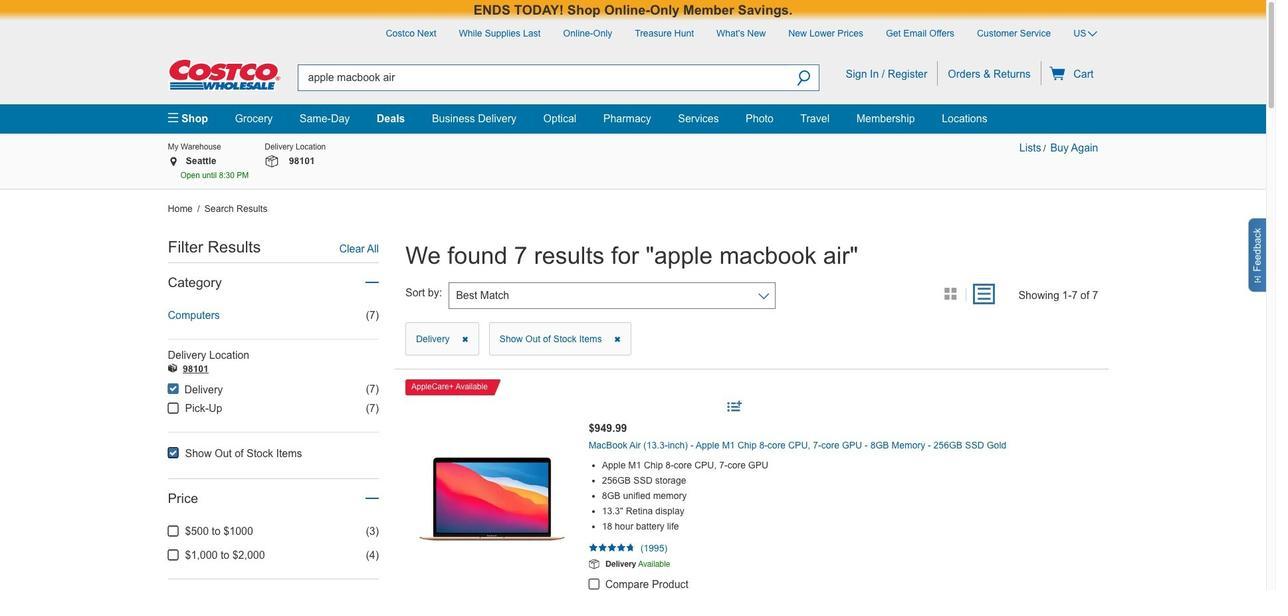 Task type: locate. For each thing, give the bounding box(es) containing it.
macbook air (13.3-inch) - apple m1 chip 8-core cpu, 7-core gpu - 8gb memory - 256gb ssd gold image
[[415, 401, 569, 554]]

costco us homepage image
[[168, 58, 281, 91]]

Search text field
[[297, 64, 789, 91]]

main element
[[168, 104, 1098, 134]]

list view image
[[978, 289, 991, 302]]



Task type: describe. For each thing, give the bounding box(es) containing it.
search image
[[797, 70, 811, 88]]

Search text field
[[297, 64, 789, 91]]

grid view image
[[945, 289, 957, 302]]

costco delivery location image
[[168, 363, 177, 375]]

add to list  macbook air (13.3-inch) - apple m1 chip 8-core cpu, 7-core gpu - 8gb memory - 256gb ssd gold image
[[727, 399, 742, 416]]



Task type: vqa. For each thing, say whether or not it's contained in the screenshot.
View to the right
no



